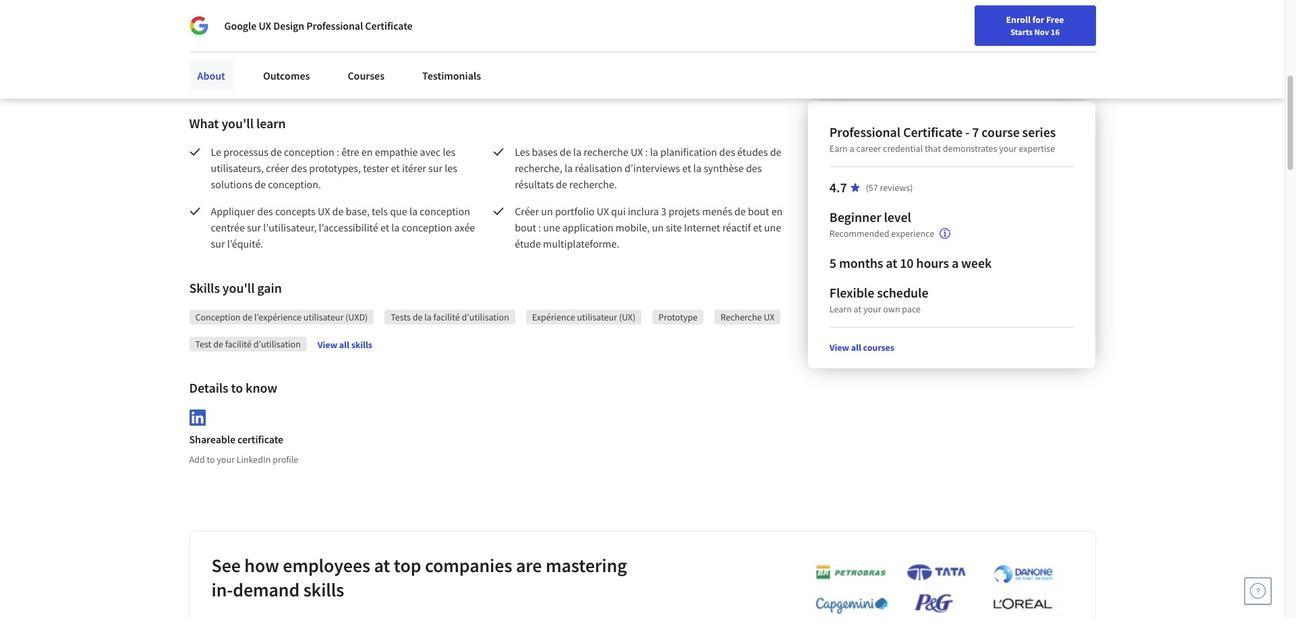 Task type: vqa. For each thing, say whether or not it's contained in the screenshot.
SCIENCE
no



Task type: locate. For each thing, give the bounding box(es) containing it.
1 vertical spatial d'utilisation
[[253, 338, 301, 350]]

testimonials for first about link from the top of the page
[[422, 61, 481, 75]]

0 horizontal spatial a
[[850, 142, 855, 155]]

see
[[212, 553, 241, 577]]

bout :
[[515, 221, 541, 234]]

l'accessibilité
[[319, 221, 378, 234]]

career
[[970, 16, 996, 28]]

0 horizontal spatial skills
[[303, 577, 344, 602]]

1 horizontal spatial un
[[652, 221, 664, 234]]

0 vertical spatial you'll
[[222, 115, 254, 132]]

0 vertical spatial professional
[[307, 19, 363, 32]]

your down course
[[999, 142, 1017, 155]]

about down google icon on the left top of the page
[[197, 61, 225, 75]]

courses for first about link from the top of the page
[[348, 61, 385, 75]]

demonstrates
[[943, 142, 998, 155]]

0 vertical spatial sur
[[429, 161, 443, 175]]

test
[[195, 338, 211, 350]]

itérer
[[402, 161, 426, 175]]

at right "learn"
[[854, 303, 862, 315]]

appliquer des concepts ux de base, tels que la conception centrée sur l'utilisateur, l'accessibilité et la conception axée sur l'équité.
[[211, 204, 477, 250]]

1 vertical spatial certificate
[[904, 123, 963, 140]]

flexible schedule learn at your own pace
[[830, 284, 929, 315]]

at left 10
[[886, 254, 898, 271]]

google
[[224, 19, 257, 32]]

your right find
[[930, 16, 948, 28]]

ux left "design" in the left of the page
[[259, 19, 271, 32]]

at
[[886, 254, 898, 271], [854, 303, 862, 315], [374, 553, 390, 577]]

beginner level
[[830, 209, 912, 225]]

test de facilité d'utilisation
[[195, 338, 301, 350]]

utilisateur left (ux)
[[577, 311, 617, 323]]

course
[[982, 123, 1020, 140]]

0 vertical spatial facilité
[[434, 311, 460, 323]]

skills
[[351, 339, 372, 351], [303, 577, 344, 602]]

you'll for skills
[[223, 279, 255, 296]]

un
[[541, 204, 553, 218], [652, 221, 664, 234]]

outcomes for 1st about link from the bottom of the page
[[263, 69, 310, 82]]

: up the d'interviews
[[645, 145, 648, 159]]

utilisateur left (uxd)
[[304, 311, 344, 323]]

2 utilisateur from the left
[[577, 311, 617, 323]]

None search field
[[192, 8, 516, 35]]

réactif
[[723, 221, 751, 234]]

projets
[[669, 204, 700, 218]]

about up what
[[197, 69, 225, 82]]

1 vertical spatial les
[[445, 161, 457, 175]]

1 horizontal spatial at
[[854, 303, 862, 315]]

coursera enterprise logos image
[[795, 563, 1065, 618]]

you'll for what
[[222, 115, 254, 132]]

2 horizontal spatial sur
[[429, 161, 443, 175]]

companies
[[425, 553, 512, 577]]

at left the top
[[374, 553, 390, 577]]

1 horizontal spatial to
[[231, 379, 243, 396]]

bout
[[748, 204, 770, 218]]

a inside professional certificate - 7 course series earn a career credential that demonstrates your expertise
[[850, 142, 855, 155]]

all inside button
[[339, 339, 350, 351]]

information about difficulty level pre-requisites. image
[[940, 228, 951, 239]]

des up synthèse
[[720, 145, 735, 159]]

les
[[443, 145, 456, 159], [445, 161, 457, 175]]

your inside 'link'
[[930, 16, 948, 28]]

1 horizontal spatial une
[[764, 221, 782, 234]]

les right itérer
[[445, 161, 457, 175]]

en right bout at the right top of the page
[[772, 204, 783, 218]]

: left être
[[337, 145, 339, 159]]

experience
[[892, 228, 935, 240]]

enroll for free starts nov 16
[[1006, 13, 1064, 37]]

0 vertical spatial en
[[362, 145, 373, 159]]

concepts
[[275, 204, 316, 218]]

tester
[[363, 161, 389, 175]]

synthèse
[[704, 161, 744, 175]]

1 courses link from the top
[[340, 53, 393, 83]]

a left week
[[952, 254, 959, 271]]

0 vertical spatial les
[[443, 145, 456, 159]]

0 horizontal spatial view
[[318, 339, 337, 351]]

1 vertical spatial you'll
[[223, 279, 255, 296]]

all left courses
[[851, 341, 862, 354]]

1 testimonials link from the top
[[414, 53, 489, 83]]

0 vertical spatial un
[[541, 204, 553, 218]]

outcomes link for courses link related to 1st about link from the bottom of the page
[[255, 61, 318, 90]]

recherche
[[584, 145, 629, 159]]

2 testimonials from the top
[[422, 69, 481, 82]]

0 horizontal spatial une
[[543, 221, 560, 234]]

sur up l'équité.
[[247, 221, 261, 234]]

you'll left gain
[[223, 279, 255, 296]]

professional right "design" in the left of the page
[[307, 19, 363, 32]]

view for view all skills
[[318, 339, 337, 351]]

planification
[[661, 145, 717, 159]]

1 vertical spatial at
[[854, 303, 862, 315]]

2 outcomes from the top
[[263, 69, 310, 82]]

2 about from the top
[[197, 69, 225, 82]]

at inside see how employees at top companies are mastering in-demand skills
[[374, 553, 390, 577]]

enroll
[[1006, 13, 1031, 26]]

et down empathie
[[391, 161, 400, 175]]

1 : from the left
[[337, 145, 339, 159]]

site
[[666, 221, 682, 234]]

1 vertical spatial conception
[[420, 204, 470, 218]]

une
[[543, 221, 560, 234], [764, 221, 782, 234]]

outcomes
[[263, 61, 310, 75], [263, 69, 310, 82]]

1 vertical spatial skills
[[303, 577, 344, 602]]

3
[[661, 204, 667, 218]]

créer un portfolio ux qui inclura 3 projets menés de bout en bout : une application mobile, un site internet réactif et une étude multiplateforme.
[[515, 204, 785, 250]]

conception
[[284, 145, 335, 159], [420, 204, 470, 218], [402, 221, 452, 234]]

your left own
[[864, 303, 882, 315]]

you'll
[[222, 115, 254, 132], [223, 279, 255, 296]]

la down que at left
[[392, 221, 400, 234]]

créer
[[266, 161, 289, 175]]

1 horizontal spatial utilisateur
[[577, 311, 617, 323]]

0 horizontal spatial :
[[337, 145, 339, 159]]

de
[[271, 145, 282, 159], [560, 145, 571, 159], [770, 145, 782, 159], [255, 177, 266, 191], [556, 177, 567, 191], [332, 204, 344, 218], [735, 204, 746, 218], [243, 311, 253, 323], [413, 311, 423, 323], [213, 338, 223, 350]]

2 vertical spatial at
[[374, 553, 390, 577]]

de inside créer un portfolio ux qui inclura 3 projets menés de bout en bout : une application mobile, un site internet réactif et une étude multiplateforme.
[[735, 204, 746, 218]]

sur down centrée
[[211, 237, 225, 250]]

les right avec on the top left of page
[[443, 145, 456, 159]]

about
[[197, 61, 225, 75], [197, 69, 225, 82]]

1 horizontal spatial skills
[[351, 339, 372, 351]]

view inside button
[[318, 339, 337, 351]]

2 outcomes link from the top
[[255, 61, 318, 90]]

skills inside see how employees at top companies are mastering in-demand skills
[[303, 577, 344, 602]]

1 horizontal spatial d'utilisation
[[462, 311, 509, 323]]

solutions
[[211, 177, 252, 191]]

1 vertical spatial facilité
[[225, 338, 252, 350]]

find your new career
[[911, 16, 996, 28]]

ux
[[259, 19, 271, 32], [631, 145, 643, 159], [318, 204, 330, 218], [597, 204, 609, 218], [764, 311, 775, 323]]

conception up prototypes,
[[284, 145, 335, 159]]

to for your
[[207, 453, 215, 465]]

1 testimonials from the top
[[422, 61, 481, 75]]

skills
[[189, 279, 220, 296]]

et down planification
[[682, 161, 691, 175]]

ux left qui
[[597, 204, 609, 218]]

conception up axée
[[420, 204, 470, 218]]

at for flexible schedule learn at your own pace
[[854, 303, 862, 315]]

recherche.
[[570, 177, 617, 191]]

nov
[[1035, 26, 1050, 37]]

la
[[573, 145, 582, 159], [650, 145, 659, 159], [565, 161, 573, 175], [694, 161, 702, 175], [410, 204, 418, 218], [392, 221, 400, 234], [425, 311, 432, 323]]

sur down avec on the top left of page
[[429, 161, 443, 175]]

help center image
[[1250, 583, 1267, 599]]

0 vertical spatial skills
[[351, 339, 372, 351]]

en right être
[[362, 145, 373, 159]]

demand
[[233, 577, 300, 602]]

1 vertical spatial professional
[[830, 123, 901, 140]]

et down tels
[[381, 221, 389, 234]]

1 horizontal spatial all
[[851, 341, 862, 354]]

résultats
[[515, 177, 554, 191]]

about link down google icon on the left top of the page
[[189, 53, 233, 83]]

les
[[515, 145, 530, 159]]

0 horizontal spatial sur
[[211, 237, 225, 250]]

english
[[1027, 15, 1059, 29]]

1 about from the top
[[197, 61, 225, 75]]

outcomes for first about link from the top of the page
[[263, 61, 310, 75]]

une down bout at the right top of the page
[[764, 221, 782, 234]]

de up 'réactif'
[[735, 204, 746, 218]]

to right add
[[207, 453, 215, 465]]

at inside flexible schedule learn at your own pace
[[854, 303, 862, 315]]

1 horizontal spatial facilité
[[434, 311, 460, 323]]

2 courses from the top
[[348, 69, 385, 82]]

être
[[342, 145, 359, 159]]

2 testimonials link from the top
[[414, 61, 489, 90]]

0 vertical spatial d'utilisation
[[462, 311, 509, 323]]

how
[[245, 553, 279, 577]]

0 horizontal spatial en
[[362, 145, 373, 159]]

de down utilisateurs, at left
[[255, 177, 266, 191]]

skills right demand
[[303, 577, 344, 602]]

view down conception de l'expérience utilisateur (uxd)
[[318, 339, 337, 351]]

1 vertical spatial en
[[772, 204, 783, 218]]

1 horizontal spatial certificate
[[904, 123, 963, 140]]

0 horizontal spatial certificate
[[365, 19, 413, 32]]

2 about link from the top
[[189, 61, 233, 90]]

a
[[850, 142, 855, 155], [952, 254, 959, 271]]

conception
[[195, 311, 241, 323]]

1 horizontal spatial view
[[830, 341, 850, 354]]

add to your linkedin profile
[[189, 453, 298, 465]]

1 outcomes from the top
[[263, 61, 310, 75]]

certificate inside professional certificate - 7 course series earn a career credential that demonstrates your expertise
[[904, 123, 963, 140]]

0 vertical spatial a
[[850, 142, 855, 155]]

professional up 'career'
[[830, 123, 901, 140]]

recommended experience
[[830, 228, 935, 240]]

ux inside les bases de la recherche ux : la planification des études de recherche, la réalisation d'interviews et la synthèse des résultats de recherche.
[[631, 145, 643, 159]]

outcomes link
[[255, 53, 318, 83], [255, 61, 318, 90]]

la up réalisation
[[573, 145, 582, 159]]

2 horizontal spatial at
[[886, 254, 898, 271]]

et inside les bases de la recherche ux : la planification des études de recherche, la réalisation d'interviews et la synthèse des résultats de recherche.
[[682, 161, 691, 175]]

0 horizontal spatial at
[[374, 553, 390, 577]]

all for skills
[[339, 339, 350, 351]]

1 horizontal spatial :
[[645, 145, 648, 159]]

0 horizontal spatial to
[[207, 453, 215, 465]]

a right earn in the right top of the page
[[850, 142, 855, 155]]

view for view all courses
[[830, 341, 850, 354]]

conception.
[[268, 177, 321, 191]]

0 horizontal spatial facilité
[[225, 338, 252, 350]]

you'll up processus in the left top of the page
[[222, 115, 254, 132]]

courses link
[[340, 53, 393, 83], [340, 61, 393, 90]]

1 vertical spatial to
[[207, 453, 215, 465]]

la up the d'interviews
[[650, 145, 659, 159]]

0 vertical spatial conception
[[284, 145, 335, 159]]

bases
[[532, 145, 558, 159]]

de right tests
[[413, 311, 423, 323]]

de up the l'accessibilité
[[332, 204, 344, 218]]

une right bout :
[[543, 221, 560, 234]]

facilité down conception
[[225, 338, 252, 350]]

2 vertical spatial sur
[[211, 237, 225, 250]]

et down bout at the right top of the page
[[753, 221, 762, 234]]

1 horizontal spatial professional
[[830, 123, 901, 140]]

études
[[738, 145, 768, 159]]

details
[[189, 379, 229, 396]]

que
[[390, 204, 407, 218]]

tels
[[372, 204, 388, 218]]

0 vertical spatial to
[[231, 379, 243, 396]]

facilité right tests
[[434, 311, 460, 323]]

courses
[[863, 341, 895, 354]]

application
[[563, 221, 614, 234]]

des up conception.
[[291, 161, 307, 175]]

0 horizontal spatial professional
[[307, 19, 363, 32]]

tests de la facilité d'utilisation
[[391, 311, 509, 323]]

1 horizontal spatial en
[[772, 204, 783, 218]]

expertise
[[1019, 142, 1055, 155]]

skills down (uxd)
[[351, 339, 372, 351]]

l'équité.
[[227, 237, 263, 250]]

2 courses link from the top
[[340, 61, 393, 90]]

menés
[[702, 204, 733, 218]]

et inside créer un portfolio ux qui inclura 3 projets menés de bout en bout : une application mobile, un site internet réactif et une étude multiplateforme.
[[753, 221, 762, 234]]

1 vertical spatial sur
[[247, 221, 261, 234]]

testimonials link
[[414, 53, 489, 83], [414, 61, 489, 90]]

about for 1st about link from the bottom of the page
[[197, 69, 225, 82]]

2 : from the left
[[645, 145, 648, 159]]

1 outcomes link from the top
[[255, 53, 318, 83]]

des up l'utilisateur, in the top left of the page
[[257, 204, 273, 218]]

view down "learn"
[[830, 341, 850, 354]]

at for see how employees at top companies are mastering in-demand skills
[[374, 553, 390, 577]]

un right créer on the top of page
[[541, 204, 553, 218]]

all down (uxd)
[[339, 339, 350, 351]]

to left know
[[231, 379, 243, 396]]

la right tests
[[425, 311, 432, 323]]

un left "site"
[[652, 221, 664, 234]]

google image
[[189, 16, 208, 35]]

(ux)
[[619, 311, 636, 323]]

ux right concepts
[[318, 204, 330, 218]]

ux up the d'interviews
[[631, 145, 643, 159]]

expérience
[[532, 311, 575, 323]]

0 horizontal spatial un
[[541, 204, 553, 218]]

1 horizontal spatial a
[[952, 254, 959, 271]]

employees
[[283, 553, 370, 577]]

1 courses from the top
[[348, 61, 385, 75]]

conception down que at left
[[402, 221, 452, 234]]

your
[[930, 16, 948, 28], [999, 142, 1017, 155], [864, 303, 882, 315], [217, 453, 235, 465]]

: inside les bases de la recherche ux : la planification des études de recherche, la réalisation d'interviews et la synthèse des résultats de recherche.
[[645, 145, 648, 159]]

0 horizontal spatial d'utilisation
[[253, 338, 301, 350]]

0 horizontal spatial all
[[339, 339, 350, 351]]

0 horizontal spatial utilisateur
[[304, 311, 344, 323]]

about link up what
[[189, 61, 233, 90]]

recherche
[[721, 311, 762, 323]]

courses link for 1st about link from the bottom of the page
[[340, 61, 393, 90]]

to for know
[[231, 379, 243, 396]]



Task type: describe. For each thing, give the bounding box(es) containing it.
empathie
[[375, 145, 418, 159]]

certificate
[[238, 432, 284, 446]]

1 horizontal spatial sur
[[247, 221, 261, 234]]

week
[[962, 254, 992, 271]]

career
[[857, 142, 881, 155]]

conception inside le processus de conception : être en empathie avec les utilisateurs, créer des prototypes, tester et itérer sur les solutions de conception.
[[284, 145, 335, 159]]

1 une from the left
[[543, 221, 560, 234]]

your down shareable certificate
[[217, 453, 235, 465]]

free
[[1047, 13, 1064, 26]]

des inside appliquer des concepts ux de base, tels que la conception centrée sur l'utilisateur, l'accessibilité et la conception axée sur l'équité.
[[257, 204, 273, 218]]

find your new career link
[[904, 13, 1002, 30]]

portfolio
[[555, 204, 595, 218]]

(57 reviews)
[[866, 182, 913, 194]]

testimonials for 1st about link from the bottom of the page
[[422, 69, 481, 82]]

qui
[[611, 204, 626, 218]]

prototypes,
[[309, 161, 361, 175]]

mastering
[[546, 553, 627, 577]]

ux inside créer un portfolio ux qui inclura 3 projets menés de bout en bout : une application mobile, un site internet réactif et une étude multiplateforme.
[[597, 204, 609, 218]]

des inside le processus de conception : être en empathie avec les utilisateurs, créer des prototypes, tester et itérer sur les solutions de conception.
[[291, 161, 307, 175]]

outcomes link for courses link related to first about link from the top of the page
[[255, 53, 318, 83]]

starts
[[1011, 26, 1033, 37]]

english button
[[1002, 0, 1084, 44]]

ux inside appliquer des concepts ux de base, tels que la conception centrée sur l'utilisateur, l'accessibilité et la conception axée sur l'équité.
[[318, 204, 330, 218]]

gain
[[257, 279, 282, 296]]

top
[[394, 553, 421, 577]]

are
[[516, 553, 542, 577]]

ux right 'recherche'
[[764, 311, 775, 323]]

linkedin
[[237, 453, 271, 465]]

view all courses
[[830, 341, 895, 354]]

des down études
[[746, 161, 762, 175]]

flexible
[[830, 284, 875, 301]]

new
[[950, 16, 968, 28]]

that
[[925, 142, 941, 155]]

de right bases
[[560, 145, 571, 159]]

what you'll learn
[[189, 115, 286, 132]]

courses for 1st about link from the bottom of the page
[[348, 69, 385, 82]]

shareable certificate
[[189, 432, 284, 446]]

recommended
[[830, 228, 890, 240]]

learn
[[830, 303, 852, 315]]

le
[[211, 145, 221, 159]]

le processus de conception : être en empathie avec les utilisateurs, créer des prototypes, tester et itérer sur les solutions de conception.
[[211, 145, 460, 191]]

sur inside le processus de conception : être en empathie avec les utilisateurs, créer des prototypes, tester et itérer sur les solutions de conception.
[[429, 161, 443, 175]]

details to know
[[189, 379, 277, 396]]

see how employees at top companies are mastering in-demand skills
[[212, 553, 627, 602]]

2 une from the left
[[764, 221, 782, 234]]

d'interviews
[[625, 161, 680, 175]]

centrée
[[211, 221, 245, 234]]

skills inside button
[[351, 339, 372, 351]]

professional certificate - 7 course series earn a career credential that demonstrates your expertise
[[830, 123, 1056, 155]]

profile
[[273, 453, 298, 465]]

inclura
[[628, 204, 659, 218]]

expérience utilisateur (ux)
[[532, 311, 636, 323]]

de right test
[[213, 338, 223, 350]]

de up test de facilité d'utilisation
[[243, 311, 253, 323]]

earn
[[830, 142, 848, 155]]

4.7
[[830, 179, 847, 196]]

et inside le processus de conception : être en empathie avec les utilisateurs, créer des prototypes, tester et itérer sur les solutions de conception.
[[391, 161, 400, 175]]

utilisateurs,
[[211, 161, 264, 175]]

(uxd)
[[346, 311, 368, 323]]

about for first about link from the top of the page
[[197, 61, 225, 75]]

les bases de la recherche ux : la planification des études de recherche, la réalisation d'interviews et la synthèse des résultats de recherche.
[[515, 145, 784, 191]]

0 vertical spatial at
[[886, 254, 898, 271]]

en inside le processus de conception : être en empathie avec les utilisateurs, créer des prototypes, tester et itérer sur les solutions de conception.
[[362, 145, 373, 159]]

appliquer
[[211, 204, 255, 218]]

view all courses link
[[830, 341, 895, 354]]

16
[[1051, 26, 1060, 37]]

your inside flexible schedule learn at your own pace
[[864, 303, 882, 315]]

own
[[884, 303, 901, 315]]

avec
[[420, 145, 441, 159]]

de up créer
[[271, 145, 282, 159]]

pace
[[902, 303, 921, 315]]

axée
[[454, 221, 475, 234]]

your inside professional certificate - 7 course series earn a career credential that demonstrates your expertise
[[999, 142, 1017, 155]]

l'expérience
[[254, 311, 302, 323]]

shareable
[[189, 432, 235, 446]]

what
[[189, 115, 219, 132]]

de inside appliquer des concepts ux de base, tels que la conception centrée sur l'utilisateur, l'accessibilité et la conception axée sur l'équité.
[[332, 204, 344, 218]]

la right que at left
[[410, 204, 418, 218]]

en inside créer un portfolio ux qui inclura 3 projets menés de bout en bout : une application mobile, un site internet réactif et une étude multiplateforme.
[[772, 204, 783, 218]]

add
[[189, 453, 205, 465]]

professional inside professional certificate - 7 course series earn a career credential that demonstrates your expertise
[[830, 123, 901, 140]]

et inside appliquer des concepts ux de base, tels que la conception centrée sur l'utilisateur, l'accessibilité et la conception axée sur l'équité.
[[381, 221, 389, 234]]

1 vertical spatial un
[[652, 221, 664, 234]]

design
[[273, 19, 304, 32]]

mobile,
[[616, 221, 650, 234]]

de right résultats
[[556, 177, 567, 191]]

: inside le processus de conception : être en empathie avec les utilisateurs, créer des prototypes, tester et itérer sur les solutions de conception.
[[337, 145, 339, 159]]

la up recherche.
[[565, 161, 573, 175]]

know
[[246, 379, 277, 396]]

0 vertical spatial certificate
[[365, 19, 413, 32]]

la down planification
[[694, 161, 702, 175]]

series
[[1023, 123, 1056, 140]]

courses link for first about link from the top of the page
[[340, 53, 393, 83]]

prototype
[[659, 311, 698, 323]]

étude
[[515, 237, 541, 250]]

(57
[[866, 182, 878, 194]]

1 about link from the top
[[189, 53, 233, 83]]

de right études
[[770, 145, 782, 159]]

1 vertical spatial a
[[952, 254, 959, 271]]

recherche,
[[515, 161, 563, 175]]

reviews)
[[880, 182, 913, 194]]

réalisation
[[575, 161, 623, 175]]

testimonials link for courses link related to 1st about link from the bottom of the page
[[414, 61, 489, 90]]

level
[[884, 209, 912, 225]]

créer
[[515, 204, 539, 218]]

1 utilisateur from the left
[[304, 311, 344, 323]]

credential
[[883, 142, 923, 155]]

skills you'll gain
[[189, 279, 282, 296]]

testimonials link for courses link related to first about link from the top of the page
[[414, 53, 489, 83]]

in-
[[212, 577, 233, 602]]

2 vertical spatial conception
[[402, 221, 452, 234]]

view all skills button
[[318, 338, 372, 351]]

7
[[973, 123, 979, 140]]

all for courses
[[851, 341, 862, 354]]

months
[[839, 254, 884, 271]]

find
[[911, 16, 928, 28]]

recherche ux
[[721, 311, 775, 323]]



